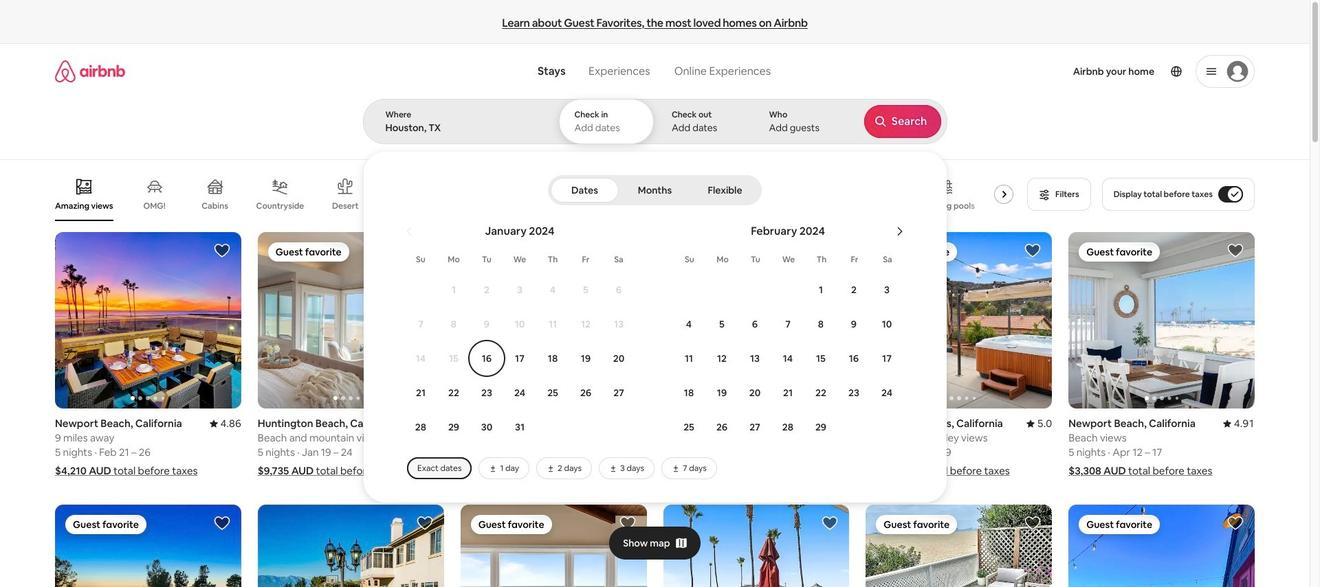 Task type: describe. For each thing, give the bounding box(es) containing it.
5.0 out of 5 average rating image
[[1027, 418, 1052, 431]]

5.0 out of 5 average rating image
[[418, 418, 444, 431]]

what can we help you find? tab list
[[527, 56, 662, 87]]

profile element
[[793, 44, 1255, 99]]

add to wishlist: newport beach, california image
[[214, 243, 230, 259]]

add to wishlist: mission viejo, california image
[[214, 516, 230, 532]]



Task type: locate. For each thing, give the bounding box(es) containing it.
4.91 out of 5 average rating image
[[1223, 418, 1255, 431]]

None search field
[[363, 44, 1320, 503]]

add to wishlist: corona, california image
[[416, 516, 433, 532]]

tab list
[[551, 175, 759, 206]]

tab panel
[[363, 99, 1320, 503]]

add to wishlist: trabuco canyon, california image
[[1227, 516, 1244, 532]]

add to wishlist: huntington beach, california image
[[619, 516, 636, 532]]

4.86 out of 5 average rating image
[[209, 418, 241, 431]]

group
[[55, 168, 1036, 221], [55, 232, 241, 409], [258, 232, 444, 409], [460, 232, 647, 409], [663, 232, 849, 409], [866, 232, 1238, 409], [1069, 232, 1320, 409], [55, 506, 241, 588], [258, 506, 444, 588], [460, 506, 647, 588], [663, 506, 849, 588], [866, 506, 1052, 588], [1069, 506, 1255, 588]]

add to wishlist: newport beach, california image
[[619, 243, 636, 259], [822, 243, 838, 259], [1227, 243, 1244, 259], [822, 516, 838, 532]]

calendar application
[[380, 210, 1320, 480]]

add to wishlist: huntington beach, california image
[[416, 243, 433, 259]]

Search destinations search field
[[385, 122, 535, 134]]

add to wishlist: long beach, california image
[[1025, 516, 1041, 532]]

add to wishlist: hacienda heights, california image
[[1025, 243, 1041, 259]]



Task type: vqa. For each thing, say whether or not it's contained in the screenshot.
any
no



